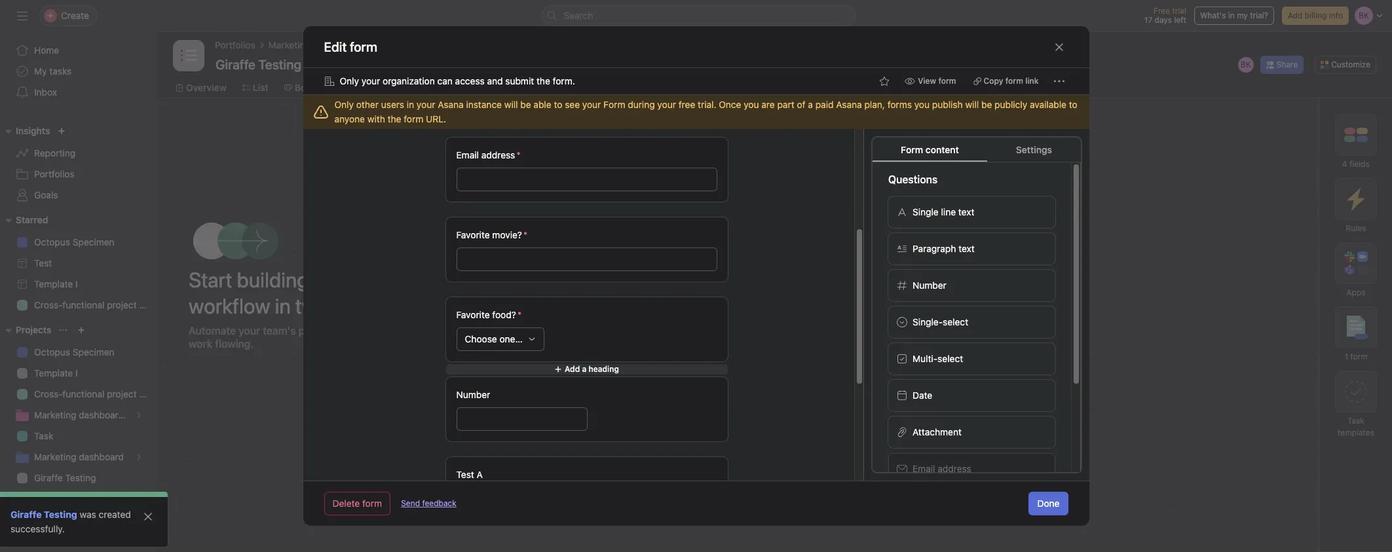 Task type: locate. For each thing, give the bounding box(es) containing it.
1 horizontal spatial you
[[915, 99, 930, 110]]

specimen up the dashboards on the bottom of page
[[73, 347, 115, 358]]

you right "once"
[[744, 99, 759, 110]]

1 text from the top
[[958, 206, 975, 218]]

tasks inside how are tasks being added to this project?
[[542, 235, 574, 250]]

add for add a heading
[[565, 364, 580, 374]]

cross- inside the 'starred' element
[[34, 300, 63, 311]]

0 horizontal spatial test
[[34, 258, 52, 269]]

2 vertical spatial *
[[517, 309, 522, 321]]

free
[[1154, 6, 1171, 16]]

0 vertical spatial add
[[1289, 10, 1303, 20]]

1 vertical spatial project
[[107, 389, 137, 400]]

testing
[[65, 473, 96, 484], [44, 509, 77, 520]]

only up the 'anyone'
[[335, 99, 354, 110]]

2 specimen from the top
[[73, 347, 115, 358]]

octopus specimen down projects
[[34, 347, 115, 358]]

1 horizontal spatial number
[[913, 280, 947, 291]]

the down users
[[388, 113, 401, 125]]

None text field
[[212, 52, 305, 76]]

be left publicly
[[982, 99, 993, 110]]

marketing down task link
[[34, 452, 76, 463]]

form left during
[[604, 99, 626, 110]]

1 vertical spatial text
[[959, 243, 975, 254]]

0 vertical spatial giraffe testing link
[[8, 468, 149, 489]]

address for email address *
[[481, 149, 515, 161]]

template i inside projects element
[[34, 368, 78, 379]]

portfolios inside "link"
[[34, 168, 74, 180]]

0 vertical spatial email
[[456, 149, 479, 161]]

delete
[[333, 498, 360, 509]]

add left 'heading'
[[565, 364, 580, 374]]

0 vertical spatial address
[[481, 149, 515, 161]]

portfolios link inside insights element
[[8, 164, 149, 185]]

* for email address *
[[516, 149, 521, 161]]

attachment
[[913, 427, 962, 438]]

and inside edit form dialog
[[487, 75, 503, 87]]

inbox
[[34, 87, 57, 98]]

your left team's
[[239, 325, 260, 337]]

share
[[1277, 60, 1299, 69]]

to right added
[[653, 235, 665, 250]]

add to starred image
[[880, 76, 890, 87]]

0 horizontal spatial asana
[[438, 99, 464, 110]]

a right of
[[808, 99, 813, 110]]

project down test "link"
[[107, 300, 137, 311]]

anyone
[[335, 113, 365, 125]]

functional inside the 'starred' element
[[63, 300, 105, 311]]

1 vertical spatial octopus specimen
[[34, 347, 115, 358]]

tasks for my tasks
[[49, 66, 72, 77]]

octopus specimen for template i
[[34, 347, 115, 358]]

0 vertical spatial tasks
[[49, 66, 72, 77]]

2 i from the top
[[75, 368, 78, 379]]

marketing up board link
[[268, 39, 311, 50]]

1 horizontal spatial address
[[938, 463, 972, 475]]

octopus for starred
[[34, 237, 70, 248]]

add inside button
[[565, 364, 580, 374]]

more actions image
[[1054, 76, 1065, 87]]

are inside only other users in your asana instance will be able to see your form during your free trial.  once you are part of a paid asana plan, forms you publish will be publicly available to anyone with the form url.
[[762, 99, 775, 110]]

only other users in your asana instance will be able to see your form during your free trial.  once you are part of a paid asana plan, forms you publish will be publicly available to anyone with the form url.
[[335, 99, 1078, 125]]

form for copy form link
[[1006, 76, 1024, 86]]

1 cross-functional project plan link from the top
[[8, 295, 157, 316]]

tasks inside the when tasks move to this section, what should happen automatically?
[[770, 319, 791, 329]]

octopus specimen link for template i
[[8, 342, 149, 363]]

0 vertical spatial favorite
[[456, 229, 490, 241]]

template inside the 'starred' element
[[34, 279, 73, 290]]

giraffe testing up successfully.
[[10, 509, 77, 520]]

the inside only other users in your asana instance will be able to see your form during your free trial.  once you are part of a paid asana plan, forms you publish will be publicly available to anyone with the form url.
[[388, 113, 401, 125]]

project inside the 'starred' element
[[107, 300, 137, 311]]

octopus inside projects element
[[34, 347, 70, 358]]

2 template i from the top
[[34, 368, 78, 379]]

0 vertical spatial portfolios
[[215, 39, 255, 50]]

template i
[[34, 279, 78, 290], [34, 368, 78, 379]]

favorite left how
[[456, 229, 490, 241]]

2 octopus specimen from the top
[[34, 347, 115, 358]]

1 template i from the top
[[34, 279, 78, 290]]

1 vertical spatial plan
[[139, 389, 157, 400]]

and left the submit
[[487, 75, 503, 87]]

only for only other users in your asana instance will be able to see your form during your free trial.  once you are part of a paid asana plan, forms you publish will be publicly available to anyone with the form url.
[[335, 99, 354, 110]]

marketing up task link
[[34, 410, 76, 421]]

apps
[[1347, 288, 1366, 298]]

home
[[34, 45, 59, 56]]

asana up url.
[[438, 99, 464, 110]]

1 vertical spatial and
[[340, 325, 358, 337]]

0 horizontal spatial form
[[604, 99, 626, 110]]

forms
[[477, 330, 500, 340]]

2 project from the top
[[107, 389, 137, 400]]

2 favorite from the top
[[456, 309, 490, 321]]

favorite for favorite food?
[[456, 309, 490, 321]]

2 plan from the top
[[139, 389, 157, 400]]

0 vertical spatial marketing
[[268, 39, 311, 50]]

asana right paid
[[837, 99, 862, 110]]

line
[[941, 206, 956, 218]]

a inside button
[[582, 364, 586, 374]]

2 vertical spatial tasks
[[770, 319, 791, 329]]

2 cross-functional project plan from the top
[[34, 389, 157, 400]]

address for email address
[[938, 463, 972, 475]]

0 vertical spatial project
[[107, 300, 137, 311]]

1 vertical spatial address
[[938, 463, 972, 475]]

1 vertical spatial tasks
[[542, 235, 574, 250]]

1 vertical spatial giraffe testing
[[10, 509, 77, 520]]

marketing dashboard link up add to starred icon
[[268, 38, 358, 52]]

add left section
[[1019, 243, 1036, 254]]

1 horizontal spatial the
[[537, 75, 550, 87]]

1 cross- from the top
[[34, 300, 63, 311]]

in left my
[[1229, 10, 1235, 20]]

start building your workflow in two minutes automate your team's process and keep work flowing.
[[189, 267, 405, 350]]

giraffe
[[34, 473, 63, 484], [10, 509, 42, 520]]

octopus specimen inside the 'starred' element
[[34, 237, 115, 248]]

giraffe testing inside projects element
[[34, 473, 96, 484]]

0 vertical spatial *
[[516, 149, 521, 161]]

testing up invite
[[44, 509, 77, 520]]

email address
[[913, 463, 972, 475]]

users
[[381, 99, 404, 110]]

the left form.
[[537, 75, 550, 87]]

1 vertical spatial octopus
[[34, 347, 70, 358]]

template i up the marketing dashboards link
[[34, 368, 78, 379]]

add billing info
[[1289, 10, 1344, 20]]

1 i from the top
[[75, 279, 78, 290]]

1 plan from the top
[[139, 300, 157, 311]]

1 vertical spatial the
[[388, 113, 401, 125]]

2 template from the top
[[34, 368, 73, 379]]

2 horizontal spatial tasks
[[770, 319, 791, 329]]

octopus specimen inside projects element
[[34, 347, 115, 358]]

this project?
[[542, 254, 614, 269]]

was
[[80, 509, 96, 520]]

automate
[[189, 325, 236, 337]]

portfolios down reporting
[[34, 168, 74, 180]]

starred element
[[0, 208, 157, 319]]

test left the a
[[456, 469, 474, 480]]

hide sidebar image
[[17, 10, 28, 21]]

you right forms
[[915, 99, 930, 110]]

0 vertical spatial are
[[762, 99, 775, 110]]

1 vertical spatial are
[[521, 235, 539, 250]]

giraffe testing link up teams element
[[8, 468, 149, 489]]

1 horizontal spatial a
[[808, 99, 813, 110]]

projects
[[16, 324, 51, 336]]

1 specimen from the top
[[73, 237, 115, 248]]

are left part at the right of page
[[762, 99, 775, 110]]

1 vertical spatial marketing dashboard
[[34, 452, 124, 463]]

2 functional from the top
[[63, 389, 105, 400]]

2 cross- from the top
[[34, 389, 63, 400]]

0 horizontal spatial task
[[34, 431, 53, 442]]

messages
[[631, 82, 675, 93]]

what's in my trial?
[[1201, 10, 1269, 20]]

close this dialog image
[[1054, 42, 1065, 52]]

marketing dashboard up add to starred icon
[[268, 39, 358, 50]]

form for 1 form
[[1351, 352, 1368, 362]]

giraffe testing up teams element
[[34, 473, 96, 484]]

octopus down starred
[[34, 237, 70, 248]]

portfolios up list link
[[215, 39, 255, 50]]

plan for first cross-functional project plan link from the bottom
[[139, 389, 157, 400]]

2 horizontal spatial in
[[1229, 10, 1235, 20]]

form right view
[[939, 76, 957, 86]]

your up two minutes
[[314, 267, 353, 292]]

cross-
[[34, 300, 63, 311], [34, 389, 63, 400]]

octopus specimen link down goals 'link'
[[8, 232, 149, 253]]

tasks right the my
[[49, 66, 72, 77]]

form right untitled
[[537, 356, 556, 367]]

plan for first cross-functional project plan link
[[139, 300, 157, 311]]

only
[[340, 75, 359, 87], [335, 99, 354, 110]]

1 horizontal spatial asana
[[837, 99, 862, 110]]

octopus down projects
[[34, 347, 70, 358]]

form inside only other users in your asana instance will be able to see your form during your free trial.  once you are part of a paid asana plan, forms you publish will be publicly available to anyone with the form url.
[[604, 99, 626, 110]]

0 vertical spatial a
[[808, 99, 813, 110]]

1 horizontal spatial email
[[913, 463, 935, 475]]

1 vertical spatial marketing
[[34, 410, 76, 421]]

cross-functional project plan inside the 'starred' element
[[34, 300, 157, 311]]

cross- up the marketing dashboards link
[[34, 389, 63, 400]]

and left the keep
[[340, 325, 358, 337]]

favorite movie? *
[[456, 229, 528, 241]]

1 horizontal spatial tasks
[[542, 235, 574, 250]]

marketing inside the marketing dashboards link
[[34, 410, 76, 421]]

1 horizontal spatial are
[[762, 99, 775, 110]]

1 vertical spatial specimen
[[73, 347, 115, 358]]

0 vertical spatial select
[[943, 317, 969, 328]]

in inside button
[[1229, 10, 1235, 20]]

0 horizontal spatial address
[[481, 149, 515, 161]]

happen
[[747, 331, 775, 341]]

form inside only other users in your asana instance will be able to see your form during your free trial.  once you are part of a paid asana plan, forms you publish will be publicly available to anyone with the form url.
[[404, 113, 424, 125]]

1 vertical spatial add
[[1019, 243, 1036, 254]]

1 form
[[1345, 352, 1368, 362]]

0 horizontal spatial in
[[275, 294, 291, 319]]

select
[[943, 317, 969, 328], [938, 353, 963, 364]]

1
[[1345, 352, 1349, 362]]

0 vertical spatial octopus specimen
[[34, 237, 115, 248]]

0 horizontal spatial tasks
[[49, 66, 72, 77]]

what's
[[1201, 10, 1227, 20]]

testing up teams element
[[65, 473, 96, 484]]

to left this
[[815, 319, 823, 329]]

0 horizontal spatial will
[[505, 99, 518, 110]]

portfolios link down reporting
[[8, 164, 149, 185]]

feedback
[[422, 499, 457, 509]]

0 vertical spatial cross-
[[34, 300, 63, 311]]

2 vertical spatial add
[[565, 364, 580, 374]]

specimen inside projects element
[[73, 347, 115, 358]]

plan inside the 'starred' element
[[139, 300, 157, 311]]

template down projects
[[34, 368, 73, 379]]

* for favorite movie? *
[[523, 229, 528, 241]]

add billing info button
[[1283, 7, 1350, 25]]

email down instance
[[456, 149, 479, 161]]

single-
[[913, 317, 943, 328]]

available
[[1030, 99, 1067, 110]]

octopus specimen link down projects
[[8, 342, 149, 363]]

0 vertical spatial octopus specimen link
[[8, 232, 149, 253]]

0 horizontal spatial portfolios link
[[8, 164, 149, 185]]

marketing dashboard down task link
[[34, 452, 124, 463]]

1 octopus from the top
[[34, 237, 70, 248]]

1 vertical spatial i
[[75, 368, 78, 379]]

rules
[[1347, 224, 1367, 233]]

in inside "start building your workflow in two minutes automate your team's process and keep work flowing."
[[275, 294, 291, 319]]

will down workflow
[[505, 99, 518, 110]]

email
[[456, 149, 479, 161], [913, 463, 935, 475]]

cross-functional project plan inside projects element
[[34, 389, 157, 400]]

i down test "link"
[[75, 279, 78, 290]]

form right 1
[[1351, 352, 1368, 362]]

cross- inside projects element
[[34, 389, 63, 400]]

0 vertical spatial template i
[[34, 279, 78, 290]]

add section button
[[995, 237, 1078, 261]]

cross-functional project plan link up 'marketing dashboards'
[[8, 384, 157, 405]]

trial.
[[698, 99, 717, 110]]

to inside the when tasks move to this section, what should happen automatically?
[[815, 319, 823, 329]]

0 horizontal spatial portfolios
[[34, 168, 74, 180]]

in
[[1229, 10, 1235, 20], [407, 99, 414, 110], [275, 294, 291, 319]]

number up single-
[[913, 280, 947, 291]]

share button
[[1261, 56, 1305, 74]]

2 text from the top
[[959, 243, 975, 254]]

0 vertical spatial form
[[604, 99, 626, 110]]

submit
[[506, 75, 534, 87]]

functional down test "link"
[[63, 300, 105, 311]]

add for add billing info
[[1289, 10, 1303, 20]]

favorite up forms
[[456, 309, 490, 321]]

template i down test "link"
[[34, 279, 78, 290]]

my
[[1238, 10, 1249, 20]]

cross-functional project plan up the dashboards on the bottom of page
[[34, 389, 157, 400]]

0 horizontal spatial marketing dashboard link
[[8, 447, 149, 468]]

1 favorite from the top
[[456, 229, 490, 241]]

0 horizontal spatial are
[[521, 235, 539, 250]]

invite button
[[12, 524, 69, 547]]

movie?
[[492, 229, 522, 241]]

2 vertical spatial in
[[275, 294, 291, 319]]

number down forms
[[456, 389, 490, 400]]

octopus inside the 'starred' element
[[34, 237, 70, 248]]

only down add to starred icon
[[340, 75, 359, 87]]

1 horizontal spatial and
[[487, 75, 503, 87]]

specimen
[[73, 237, 115, 248], [73, 347, 115, 358]]

are right how
[[521, 235, 539, 250]]

2 asana from the left
[[837, 99, 862, 110]]

only for only your organization can access and submit the form.
[[340, 75, 359, 87]]

functional inside projects element
[[63, 389, 105, 400]]

test inside edit form dialog
[[456, 469, 474, 480]]

fields
[[1350, 159, 1371, 169]]

a
[[477, 469, 483, 480]]

form left url.
[[404, 113, 424, 125]]

octopus specimen link inside the 'starred' element
[[8, 232, 149, 253]]

2 octopus specimen link from the top
[[8, 342, 149, 363]]

single
[[913, 206, 939, 218]]

1 horizontal spatial add
[[1019, 243, 1036, 254]]

cross-functional project plan link down test "link"
[[8, 295, 157, 316]]

text right line
[[958, 206, 975, 218]]

cross-functional project plan down test "link"
[[34, 300, 157, 311]]

email for email address *
[[456, 149, 479, 161]]

and
[[487, 75, 503, 87], [340, 325, 358, 337]]

settings
[[1017, 144, 1053, 155]]

portfolios link up list link
[[215, 38, 255, 52]]

test for test a
[[456, 469, 474, 480]]

0 vertical spatial giraffe
[[34, 473, 63, 484]]

1 vertical spatial form
[[901, 144, 924, 155]]

1 project from the top
[[107, 300, 137, 311]]

form
[[604, 99, 626, 110], [901, 144, 924, 155]]

1 octopus specimen link from the top
[[8, 232, 149, 253]]

0 vertical spatial the
[[537, 75, 550, 87]]

select up multi-select
[[943, 317, 969, 328]]

calendar
[[410, 82, 449, 93]]

marketing dashboard link down the marketing dashboards link
[[8, 447, 149, 468]]

octopus specimen link for test
[[8, 232, 149, 253]]

testing inside projects element
[[65, 473, 96, 484]]

form for untitled form
[[537, 356, 556, 367]]

0 vertical spatial and
[[487, 75, 503, 87]]

0 vertical spatial specimen
[[73, 237, 115, 248]]

during
[[628, 99, 655, 110]]

1 vertical spatial only
[[335, 99, 354, 110]]

will
[[505, 99, 518, 110], [966, 99, 979, 110]]

template inside projects element
[[34, 368, 73, 379]]

*
[[516, 149, 521, 161], [523, 229, 528, 241], [517, 309, 522, 321]]

i inside projects element
[[75, 368, 78, 379]]

0 vertical spatial only
[[340, 75, 359, 87]]

0 vertical spatial in
[[1229, 10, 1235, 20]]

1 vertical spatial in
[[407, 99, 414, 110]]

section,
[[841, 319, 872, 329]]

1 vertical spatial template
[[34, 368, 73, 379]]

free trial 17 days left
[[1145, 6, 1187, 25]]

1 vertical spatial *
[[523, 229, 528, 241]]

2 octopus from the top
[[34, 347, 70, 358]]

functional up 'marketing dashboards'
[[63, 389, 105, 400]]

tasks inside global element
[[49, 66, 72, 77]]

add inside button
[[1019, 243, 1036, 254]]

task inside task templates
[[1348, 416, 1365, 426]]

template i inside the 'starred' element
[[34, 279, 78, 290]]

dashboard down task link
[[79, 452, 124, 463]]

tasks up this project? at the left top of page
[[542, 235, 574, 250]]

template i link
[[8, 274, 149, 295], [8, 363, 149, 384]]

giraffe up team
[[34, 473, 63, 484]]

1 horizontal spatial portfolios
[[215, 39, 255, 50]]

0 vertical spatial giraffe testing
[[34, 473, 96, 484]]

giraffe testing
[[34, 473, 96, 484], [10, 509, 77, 520]]

to inside how are tasks being added to this project?
[[653, 235, 665, 250]]

will right publish
[[966, 99, 979, 110]]

project
[[107, 300, 137, 311], [107, 389, 137, 400]]

address down instance
[[481, 149, 515, 161]]

template i link up projects
[[8, 274, 149, 295]]

add inside button
[[1289, 10, 1303, 20]]

date
[[913, 390, 933, 401]]

template down test "link"
[[34, 279, 73, 290]]

to left "see"
[[554, 99, 563, 110]]

specimen for test
[[73, 237, 115, 248]]

1 functional from the top
[[63, 300, 105, 311]]

1 template from the top
[[34, 279, 73, 290]]

task up templates
[[1348, 416, 1365, 426]]

1 vertical spatial marketing dashboard link
[[8, 447, 149, 468]]

task inside projects element
[[34, 431, 53, 442]]

0 horizontal spatial be
[[521, 99, 531, 110]]

form up questions
[[901, 144, 924, 155]]

test for test
[[34, 258, 52, 269]]

1 horizontal spatial will
[[966, 99, 979, 110]]

2 you from the left
[[915, 99, 930, 110]]

giraffe testing link
[[8, 468, 149, 489], [10, 509, 77, 520]]

giraffe down team
[[10, 509, 42, 520]]

specimen up test "link"
[[73, 237, 115, 248]]

link
[[1026, 76, 1039, 86]]

to right available
[[1070, 99, 1078, 110]]

giraffe testing link up successfully.
[[10, 509, 77, 520]]

1 vertical spatial number
[[456, 389, 490, 400]]

be left able
[[521, 99, 531, 110]]

address down attachment
[[938, 463, 972, 475]]

teams element
[[0, 492, 157, 539]]

1 vertical spatial functional
[[63, 389, 105, 400]]

test inside "link"
[[34, 258, 52, 269]]

0 horizontal spatial add
[[565, 364, 580, 374]]

email down attachment
[[913, 463, 935, 475]]

0 vertical spatial dashboard
[[313, 39, 358, 50]]

1 horizontal spatial marketing dashboard
[[268, 39, 358, 50]]

i up 'marketing dashboards'
[[75, 368, 78, 379]]

what
[[874, 319, 892, 329]]

1 cross-functional project plan from the top
[[34, 300, 157, 311]]

form left link
[[1006, 76, 1024, 86]]

i for first template i link from the bottom
[[75, 368, 78, 379]]

1 vertical spatial a
[[582, 364, 586, 374]]

form right delete
[[363, 498, 382, 509]]

1 vertical spatial giraffe
[[10, 509, 42, 520]]

specimen for template i
[[73, 347, 115, 358]]

specimen inside the 'starred' element
[[73, 237, 115, 248]]

add left billing
[[1289, 10, 1303, 20]]

0 vertical spatial testing
[[65, 473, 96, 484]]

1 octopus specimen from the top
[[34, 237, 115, 248]]

building
[[237, 267, 309, 292]]

add a heading
[[565, 364, 619, 374]]

timeline
[[347, 82, 383, 93]]

reporting link
[[8, 143, 149, 164]]

2 template i link from the top
[[8, 363, 149, 384]]

1 horizontal spatial in
[[407, 99, 414, 110]]

select down single-select
[[938, 353, 963, 364]]

form
[[939, 76, 957, 86], [1006, 76, 1024, 86], [404, 113, 424, 125], [1351, 352, 1368, 362], [537, 356, 556, 367], [363, 498, 382, 509]]

octopus specimen up test "link"
[[34, 237, 115, 248]]

i inside the 'starred' element
[[75, 279, 78, 290]]

1 vertical spatial favorite
[[456, 309, 490, 321]]

0 vertical spatial octopus
[[34, 237, 70, 248]]

* for favorite food? *
[[517, 309, 522, 321]]

instance
[[466, 99, 502, 110]]

1 vertical spatial email
[[913, 463, 935, 475]]

info
[[1330, 10, 1344, 20]]

overview link
[[176, 81, 227, 95]]

tasks left move
[[770, 319, 791, 329]]

a left 'heading'
[[582, 364, 586, 374]]

only inside only other users in your asana instance will be able to see your form during your free trial.  once you are part of a paid asana plan, forms you publish will be publicly available to anyone with the form url.
[[335, 99, 354, 110]]

2 horizontal spatial add
[[1289, 10, 1303, 20]]

template i link up 'marketing dashboards'
[[8, 363, 149, 384]]

email for email address
[[913, 463, 935, 475]]

0 horizontal spatial marketing dashboard
[[34, 452, 124, 463]]

plan inside projects element
[[139, 389, 157, 400]]

favorite
[[456, 229, 490, 241], [456, 309, 490, 321]]

0 vertical spatial marketing dashboard link
[[268, 38, 358, 52]]

1 horizontal spatial portfolios link
[[215, 38, 255, 52]]



Task type: vqa. For each thing, say whether or not it's contained in the screenshot.
the template in Starred element
no



Task type: describe. For each thing, give the bounding box(es) containing it.
bk
[[1241, 60, 1252, 69]]

cross- for first cross-functional project plan link from the bottom
[[34, 389, 63, 400]]

template for first template i link from the bottom
[[34, 368, 73, 379]]

free
[[679, 99, 696, 110]]

in inside only other users in your asana instance will be able to see your form during your free trial.  once you are part of a paid asana plan, forms you publish will be publicly available to anyone with the form url.
[[407, 99, 414, 110]]

form for delete form
[[363, 498, 382, 509]]

form content
[[901, 144, 959, 155]]

templates
[[1338, 428, 1375, 438]]

inbox link
[[8, 82, 149, 103]]

next button
[[643, 447, 680, 471]]

list
[[253, 82, 269, 93]]

0 vertical spatial marketing dashboard
[[268, 39, 358, 50]]

add to starred image
[[330, 59, 340, 69]]

team's
[[263, 325, 296, 337]]

your right "see"
[[583, 99, 601, 110]]

two minutes
[[296, 294, 405, 319]]

bk button
[[1237, 56, 1256, 74]]

able
[[534, 99, 552, 110]]

dashboard link
[[547, 81, 605, 95]]

list image
[[181, 48, 197, 64]]

search
[[564, 10, 593, 21]]

untitled form button
[[477, 347, 680, 377]]

delete form
[[333, 498, 382, 509]]

test link
[[8, 253, 149, 274]]

marketing dashboard inside projects element
[[34, 452, 124, 463]]

edit form dialog
[[303, 26, 1090, 553]]

1 horizontal spatial marketing dashboard link
[[268, 38, 358, 52]]

1 asana from the left
[[438, 99, 464, 110]]

cross-functional project plan for first cross-functional project plan link
[[34, 300, 157, 311]]

my tasks link
[[8, 61, 149, 82]]

of
[[797, 99, 806, 110]]

task templates
[[1338, 416, 1375, 438]]

i for first template i link from the top of the page
[[75, 279, 78, 290]]

1 be from the left
[[521, 99, 531, 110]]

edit form
[[324, 39, 378, 54]]

goals link
[[8, 185, 149, 206]]

messages link
[[621, 81, 675, 95]]

insights element
[[0, 119, 157, 208]]

single line text
[[913, 206, 975, 218]]

should
[[895, 319, 920, 329]]

view form button
[[899, 72, 963, 90]]

only your organization can access and submit the form.
[[340, 75, 575, 87]]

your left free
[[658, 99, 676, 110]]

created
[[99, 509, 131, 520]]

view form
[[918, 76, 957, 86]]

4 fields
[[1343, 159, 1371, 169]]

starred button
[[0, 212, 48, 228]]

how are tasks being added to this project?
[[491, 235, 665, 269]]

team
[[16, 497, 39, 509]]

tasks for when tasks move to this section, what should happen automatically?
[[770, 319, 791, 329]]

dashboard inside projects element
[[79, 452, 124, 463]]

timeline link
[[336, 81, 383, 95]]

2 cross-functional project plan link from the top
[[8, 384, 157, 405]]

workflow
[[189, 294, 270, 319]]

list link
[[242, 81, 269, 95]]

template for first template i link from the top of the page
[[34, 279, 73, 290]]

0 vertical spatial number
[[913, 280, 947, 291]]

being
[[577, 235, 610, 250]]

4
[[1343, 159, 1348, 169]]

17
[[1145, 15, 1153, 25]]

functional for first cross-functional project plan link from the bottom
[[63, 389, 105, 400]]

favorite for favorite movie?
[[456, 229, 490, 241]]

multi-select
[[913, 353, 963, 364]]

overview
[[186, 82, 227, 93]]

octopus for projects
[[34, 347, 70, 358]]

and inside "start building your workflow in two minutes automate your team's process and keep work flowing."
[[340, 325, 358, 337]]

send feedback
[[401, 499, 457, 509]]

food?
[[492, 309, 516, 321]]

email address *
[[456, 149, 521, 161]]

was created successfully.
[[10, 509, 131, 535]]

1 will from the left
[[505, 99, 518, 110]]

can
[[438, 75, 453, 87]]

forms
[[888, 99, 912, 110]]

template i for first template i link from the top of the page
[[34, 279, 78, 290]]

1 you from the left
[[744, 99, 759, 110]]

add section
[[1019, 243, 1070, 254]]

done
[[1038, 498, 1060, 509]]

left
[[1175, 15, 1187, 25]]

2 be from the left
[[982, 99, 993, 110]]

board
[[295, 82, 321, 93]]

form for view form
[[939, 76, 957, 86]]

insights button
[[0, 123, 50, 139]]

publish
[[933, 99, 963, 110]]

search list box
[[542, 5, 856, 26]]

questions
[[888, 174, 938, 185]]

task for task templates
[[1348, 416, 1365, 426]]

0 vertical spatial portfolios link
[[215, 38, 255, 52]]

task for task
[[34, 431, 53, 442]]

giraffe inside projects element
[[34, 473, 63, 484]]

reporting
[[34, 147, 75, 159]]

functional for first cross-functional project plan link
[[63, 300, 105, 311]]

start
[[189, 267, 232, 292]]

1 template i link from the top
[[8, 274, 149, 295]]

marketing dashboards link
[[8, 405, 149, 426]]

2 will from the left
[[966, 99, 979, 110]]

a inside only other users in your asana instance will be able to see your form during your free trial.  once you are part of a paid asana plan, forms you publish will be publicly available to anyone with the form url.
[[808, 99, 813, 110]]

trial?
[[1251, 10, 1269, 20]]

copy form link button
[[968, 72, 1045, 90]]

select for multi-
[[938, 353, 963, 364]]

automatically?
[[777, 331, 832, 341]]

successfully.
[[10, 524, 65, 535]]

2 vertical spatial marketing
[[34, 452, 76, 463]]

workflow
[[475, 82, 516, 93]]

close image
[[143, 512, 153, 522]]

cross- for first cross-functional project plan link
[[34, 300, 63, 311]]

1 vertical spatial giraffe testing link
[[10, 509, 77, 520]]

this
[[825, 319, 839, 329]]

1 vertical spatial testing
[[44, 509, 77, 520]]

section
[[1039, 243, 1070, 254]]

dashboards
[[79, 410, 129, 421]]

are inside how are tasks being added to this project?
[[521, 235, 539, 250]]

view
[[918, 76, 937, 86]]

octopus specimen for test
[[34, 237, 115, 248]]

home link
[[8, 40, 149, 61]]

added
[[613, 235, 650, 250]]

projects element
[[0, 319, 157, 492]]

search button
[[542, 5, 856, 26]]

when tasks move to this section, what should happen automatically?
[[747, 319, 920, 341]]

your down the calendar link
[[417, 99, 436, 110]]

board link
[[284, 81, 321, 95]]

cross-functional project plan for first cross-functional project plan link from the bottom
[[34, 389, 157, 400]]

paragraph text
[[913, 243, 975, 254]]

add for add section
[[1019, 243, 1036, 254]]

global element
[[0, 32, 157, 111]]

done button
[[1029, 492, 1069, 516]]

single-select
[[913, 317, 969, 328]]

template i for first template i link from the bottom
[[34, 368, 78, 379]]

select for single-
[[943, 317, 969, 328]]

goals
[[34, 189, 58, 201]]

task link
[[8, 426, 149, 447]]

calendar link
[[399, 81, 449, 95]]

your up other
[[362, 75, 380, 87]]



